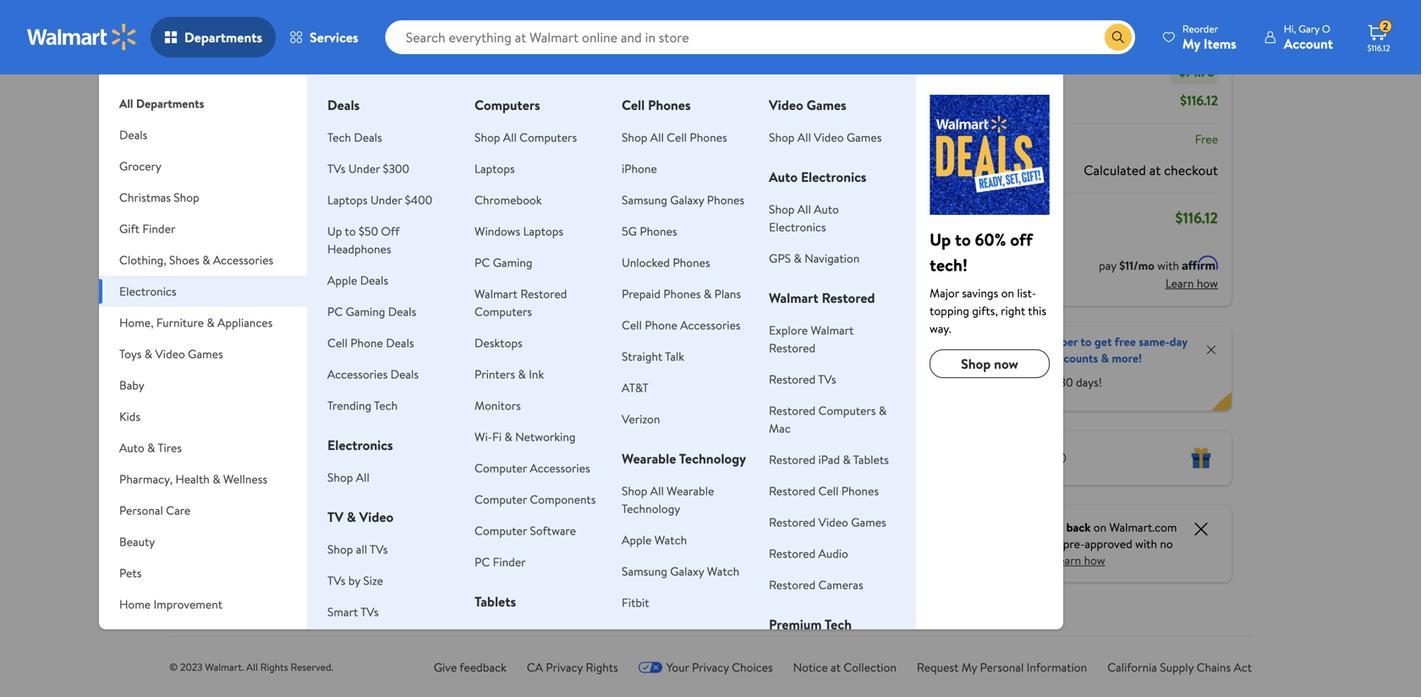 Task type: describe. For each thing, give the bounding box(es) containing it.
choices
[[732, 659, 773, 676]]

tv & video
[[327, 508, 394, 526]]

notice at collection link
[[793, 659, 897, 676]]

computer for computer accessories
[[475, 460, 527, 476]]

reorder
[[1183, 22, 1219, 36]]

1 vertical spatial learn how
[[1053, 552, 1106, 569]]

samsung for wearable
[[622, 563, 668, 580]]

all for cell
[[651, 129, 664, 146]]

& right toys
[[145, 346, 152, 362]]

pickup for 2-
[[354, 26, 383, 41]]

chefman
[[220, 390, 274, 409]]

cell for cell phone accessories
[[622, 317, 642, 333]]

phones up cell phone accessories 'link'
[[664, 286, 701, 302]]

1 horizontal spatial personal
[[980, 659, 1024, 676]]

gaming for pc gaming deals
[[346, 303, 385, 320]]

2-day shipping inside now $348.00 group
[[485, 480, 548, 495]]

unlocked
[[622, 254, 670, 271]]

now $7.49 group
[[743, 186, 844, 528]]

walmart image
[[27, 24, 137, 51]]

all departments link
[[99, 74, 307, 119]]

0 horizontal spatial rights
[[260, 660, 288, 674]]

tvs by size
[[327, 572, 383, 589]]

phones right 5g
[[640, 223, 677, 239]]

men's
[[743, 409, 777, 427]]

personal care
[[119, 502, 191, 519]]

pickup for 3+
[[747, 480, 776, 495]]

computers up shop all computers link
[[475, 96, 540, 114]]

deals up accessories deals link
[[386, 335, 414, 351]]

to for $50
[[345, 223, 356, 239]]

count
[[613, 498, 649, 517]]

all for wearable
[[651, 483, 664, 499]]

1 horizontal spatial learn
[[1166, 275, 1194, 292]]

you're
[[1029, 536, 1061, 552]]

1 vertical spatial free
[[1018, 374, 1039, 390]]

trackers
[[660, 626, 703, 642]]

now for now $349.00 $499.00 $349.00/ca xbox series x video game console, black
[[351, 350, 381, 371]]

games up shop all video games link
[[807, 96, 847, 114]]

add to cart image for welch's, gluten free,  berries 'n cherries fruit snacks 0.8oz pouches, 80 count case
[[622, 301, 643, 321]]

shop up 'walmart+'
[[961, 355, 991, 373]]

gaming for pc gaming
[[493, 254, 533, 271]]

tech deals link
[[327, 129, 382, 146]]

shipping inside now $349.00 group
[[386, 495, 422, 509]]

shipping inside now $348.00 group
[[512, 480, 548, 495]]

restored for restored ipad & tablets
[[769, 451, 816, 468]]

wearable inside shop all wearable technology
[[667, 483, 714, 499]]

finder for pc finder
[[493, 554, 526, 570]]

up to $50 off headphones
[[327, 223, 400, 257]]

gluten
[[663, 405, 703, 424]]

health
[[175, 471, 210, 487]]

1 vertical spatial tablets
[[475, 592, 516, 611]]

2- up all departments link
[[223, 26, 233, 41]]

now for now $7.49 $15.97 huntworth men's force heat boost™ lined beanie (realtree edge®)
[[743, 350, 774, 371]]

pc for pc gaming
[[475, 254, 490, 271]]

electronics down shop all video games link
[[801, 168, 867, 186]]

with inside chefman turbo fry stainless steel air fryer with basket divider, 8 quart
[[220, 446, 245, 465]]

1 horizontal spatial rights
[[586, 659, 618, 676]]

unlocked phones link
[[622, 254, 710, 271]]

add inside now $16.98 group
[[643, 302, 664, 319]]

trending
[[327, 397, 372, 414]]

smart
[[327, 604, 358, 620]]

affirm image
[[1182, 256, 1218, 270]]

0 vertical spatial technology
[[679, 449, 746, 468]]

& right shoes
[[202, 252, 210, 268]]

walmart for walmart restored
[[769, 289, 819, 307]]

finder for gift finder
[[142, 220, 175, 237]]

now $49.00 group
[[220, 186, 320, 504]]

quart
[[279, 465, 314, 483]]

day inside now $16.98 group
[[625, 474, 640, 488]]

'n
[[690, 424, 703, 442]]

plans
[[715, 286, 741, 302]]

now for now $49.00
[[220, 350, 250, 371]]

video games
[[769, 96, 847, 114]]

restored audio
[[769, 545, 849, 562]]

services button
[[276, 17, 372, 58]]

deal for $7.49
[[750, 195, 770, 210]]

& right furniture
[[207, 314, 215, 331]]

now $7.49 $15.97 huntworth men's force heat boost™ lined beanie (realtree edge®)
[[743, 350, 840, 483]]

my for items
[[1183, 34, 1201, 53]]

privacy for your
[[692, 659, 729, 676]]

deal for $349.00
[[358, 195, 378, 210]]

phones up prepaid phones & plans
[[673, 254, 710, 271]]

2-day shipping inside now $16.98 group
[[616, 474, 679, 488]]

galaxy for technology
[[670, 563, 704, 580]]

taxes
[[925, 161, 957, 179]]

major
[[930, 285, 959, 301]]

all for computers
[[503, 129, 517, 146]]

cell down the restored ipad & tablets
[[819, 483, 839, 499]]

ipad
[[819, 451, 840, 468]]

& right patio
[[149, 627, 156, 644]]

cell for cell phone deals
[[327, 335, 348, 351]]

& right gps
[[794, 250, 802, 267]]

all
[[356, 541, 367, 558]]

gifts,
[[972, 303, 998, 319]]

electronics down xbox on the left bottom of the page
[[327, 436, 393, 454]]

apple for apple watch
[[622, 532, 652, 548]]

pc for pc gaming deals
[[327, 303, 343, 320]]

day inside now $49.00 group
[[237, 480, 252, 495]]

deals up tvs under $300 link at left top
[[354, 129, 382, 146]]

shipping inside now $49.00 group
[[255, 480, 291, 495]]

services
[[310, 28, 358, 47]]

cell for cell phones
[[622, 96, 645, 114]]

tech for trending tech
[[374, 397, 398, 414]]

deal inside now $16.98 group
[[619, 195, 639, 210]]

at for calculated
[[1150, 161, 1161, 179]]

for
[[1042, 374, 1057, 390]]

phones left "shop all auto electronics" link at the top of page
[[707, 192, 745, 208]]

components
[[530, 491, 596, 508]]

video up all
[[359, 508, 394, 526]]

0 vertical spatial watch
[[655, 532, 687, 548]]

3+ day shipping inside now $49.00 group
[[223, 480, 291, 495]]

estimated total
[[925, 209, 1016, 227]]

now $348.00 group
[[482, 186, 582, 520]]

day inside the 'now $7.49' group
[[761, 504, 776, 518]]

add to cart image for chefman turbo fry stainless steel air fryer with basket divider, 8 quart
[[230, 301, 250, 321]]

shop for auto
[[769, 201, 795, 217]]

deals up tech deals link
[[327, 96, 360, 114]]

fryer
[[273, 427, 304, 446]]

accessories up $349.00/ca
[[327, 366, 388, 382]]

& left ink
[[518, 366, 526, 382]]

samsung galaxy phones
[[622, 192, 745, 208]]

smart tvs link
[[327, 604, 379, 620]]

windows laptops
[[475, 223, 564, 239]]

walmart inside 'explore walmart restored'
[[811, 322, 854, 338]]

games up auto electronics
[[847, 129, 882, 146]]

cell down cell phones
[[667, 129, 687, 146]]

right
[[1001, 303, 1026, 319]]

games inside dropdown button
[[188, 346, 223, 362]]

dismiss capital one banner image
[[1191, 519, 1212, 539]]

restored audio link
[[769, 545, 849, 562]]

video up audio
[[819, 514, 849, 531]]

departments inside all departments link
[[136, 95, 204, 112]]

1 vertical spatial $116.12
[[1180, 91, 1218, 110]]

stainless inside the now $348.00 $579.00 ge profile™ opal™ nugget ice maker with side tank, countertop icemaker, stainless steel
[[482, 502, 532, 520]]

laptops under $400
[[327, 192, 432, 208]]

tvs right smart at the left
[[361, 604, 379, 620]]

edge®)
[[801, 465, 840, 483]]

a
[[1027, 333, 1033, 350]]

& right fi
[[505, 429, 513, 445]]

add inside the 'now $7.49' group
[[773, 302, 795, 319]]

computer for computer components
[[475, 491, 527, 508]]

give feedback button
[[434, 659, 507, 677]]

shop all tvs link
[[327, 541, 388, 558]]

maker
[[502, 427, 539, 446]]

2- inside now $348.00 group
[[485, 480, 494, 495]]

0 horizontal spatial how
[[1084, 552, 1106, 569]]

galaxy for phones
[[670, 192, 704, 208]]

phones right edge®) at bottom
[[842, 483, 879, 499]]

tvs right $7.49 at bottom
[[818, 371, 836, 388]]

request my personal information link
[[917, 659, 1087, 676]]

steel inside the now $348.00 $579.00 ge profile™ opal™ nugget ice maker with side tank, countertop icemaker, stainless steel
[[535, 502, 565, 520]]

pc for pc finder
[[475, 554, 490, 570]]

this
[[1028, 303, 1047, 319]]

wi-
[[475, 429, 492, 445]]

ca
[[527, 659, 543, 676]]

cell phone accessories link
[[622, 317, 741, 333]]

walmart+
[[965, 374, 1015, 390]]

on inside up to 60% off tech! major savings on list- topping gifts, right this way.
[[1002, 285, 1015, 301]]

computer accessories link
[[475, 460, 590, 476]]

3+ inside now $49.00 group
[[223, 480, 235, 495]]

2- inside now $16.98 group
[[616, 474, 625, 488]]

supply
[[1160, 659, 1194, 676]]

deal for $348.00
[[489, 195, 509, 210]]

ca privacy rights link
[[527, 659, 618, 676]]

deals up $349.00/ca
[[391, 366, 419, 382]]

case
[[652, 498, 681, 517]]

try
[[947, 374, 962, 390]]

shoes
[[169, 252, 200, 268]]

computer accessories
[[475, 460, 590, 476]]

electronics inside dropdown button
[[119, 283, 177, 300]]

tvs down tech deals
[[327, 160, 346, 177]]

1 vertical spatial watch
[[707, 563, 740, 580]]

2 vertical spatial laptops
[[523, 223, 564, 239]]

straight talk
[[622, 348, 685, 365]]

add button for now $7.49
[[746, 297, 808, 325]]

search icon image
[[1112, 30, 1125, 44]]

samsung galaxy watch link
[[622, 563, 740, 580]]

day inside now $348.00 group
[[494, 480, 509, 495]]

$187.88
[[1177, 33, 1218, 52]]

1 vertical spatial learn
[[1053, 552, 1082, 569]]

with right $11/mo
[[1158, 257, 1180, 274]]

accessories deals link
[[327, 366, 419, 382]]

laptops under $400 link
[[327, 192, 432, 208]]

shipping inside the 'now $7.49' group
[[778, 504, 815, 518]]

shop for tablets
[[475, 626, 500, 642]]

basket
[[248, 446, 287, 465]]

banner containing become a member to get free same-day delivery, gas discounts & more!
[[912, 326, 1232, 411]]

restored down navigation
[[822, 289, 875, 307]]

$300
[[383, 160, 409, 177]]

deals up cell phone deals
[[388, 303, 416, 320]]

2 vertical spatial tablets
[[519, 626, 555, 642]]

iphone
[[622, 160, 657, 177]]

all for video
[[798, 129, 811, 146]]

shop up tv
[[327, 469, 353, 486]]

printers & ink link
[[475, 366, 544, 382]]

divider,
[[220, 465, 265, 483]]

2
[[1383, 19, 1389, 34]]

3+ inside the 'now $7.49' group
[[747, 504, 758, 518]]

0 horizontal spatial tech
[[327, 129, 351, 146]]

computer for computer software
[[475, 523, 527, 539]]

1 horizontal spatial learn how
[[1166, 275, 1218, 292]]

way.
[[930, 320, 952, 337]]

xbox
[[351, 405, 380, 424]]

all departments
[[119, 95, 204, 112]]

& right ipad
[[843, 451, 851, 468]]

day inside become a member to get free same-day delivery, gas discounts & more!
[[1170, 333, 1188, 350]]

nugget
[[519, 409, 563, 427]]

at for notice
[[831, 659, 841, 676]]

walmart restored
[[769, 289, 875, 307]]

all for tablets
[[503, 626, 517, 642]]

pc gaming deals link
[[327, 303, 416, 320]]

pharmacy, health & wellness button
[[99, 464, 307, 495]]

shop for deals
[[210, 154, 243, 176]]

shop all computers link
[[475, 129, 577, 146]]

chains
[[1197, 659, 1231, 676]]

pc gaming
[[475, 254, 533, 271]]

off
[[381, 223, 400, 239]]

my for personal
[[962, 659, 977, 676]]

restored inside 'explore walmart restored'
[[769, 340, 816, 356]]

1 vertical spatial on
[[1094, 519, 1107, 536]]

video inside now $349.00 $499.00 $349.00/ca xbox series x video game console, black
[[351, 424, 385, 442]]

steel inside chefman turbo fry stainless steel air fryer with basket divider, 8 quart
[[220, 427, 250, 446]]

printers
[[475, 366, 515, 382]]

samsung galaxy watch
[[622, 563, 740, 580]]

1228
[[536, 453, 556, 467]]

& inside become a member to get free same-day delivery, gas discounts & more!
[[1101, 350, 1109, 366]]

deals right more
[[285, 154, 322, 176]]

& right health
[[213, 471, 220, 487]]

computers up chromebook
[[520, 129, 577, 146]]

phones up shop all cell phones link
[[648, 96, 691, 114]]

accessories inside dropdown button
[[213, 252, 273, 268]]



Task type: locate. For each thing, give the bounding box(es) containing it.
apple watch
[[622, 532, 687, 548]]

5 add button from the left
[[746, 297, 808, 325]]

shop down video games
[[769, 129, 795, 146]]

laptops for laptops under $400
[[327, 192, 368, 208]]

walmart
[[475, 286, 518, 302], [769, 289, 819, 307], [811, 322, 854, 338]]

computers up desktops
[[475, 303, 532, 320]]

up for tech!
[[930, 228, 951, 251]]

finder inside dropdown button
[[142, 220, 175, 237]]

cell phone deals link
[[327, 335, 414, 351]]

1 vertical spatial departments
[[136, 95, 204, 112]]

1 vertical spatial finder
[[493, 554, 526, 570]]

1 horizontal spatial laptops
[[475, 160, 515, 177]]

0 vertical spatial free
[[1115, 333, 1136, 350]]

computers right force
[[819, 402, 876, 419]]

shipping inside now $16.98 group
[[643, 474, 679, 488]]

smart tvs
[[327, 604, 379, 620]]

1 horizontal spatial auto
[[769, 168, 798, 186]]

5 add from the left
[[773, 302, 795, 319]]

1 horizontal spatial steel
[[535, 502, 565, 520]]

care
[[166, 502, 191, 519]]

next slide for horizontalscrollerrecommendations list image
[[810, 250, 851, 291]]

phone for wearable technology
[[645, 317, 678, 333]]

with up wellness
[[220, 446, 245, 465]]

add for chefman turbo fry stainless steel air fryer with basket divider, 8 quart
[[250, 302, 271, 319]]

same-
[[1139, 333, 1170, 350]]

0 horizontal spatial up
[[327, 223, 342, 239]]

0 vertical spatial under
[[348, 160, 380, 177]]

personal left information
[[980, 659, 1024, 676]]

0 vertical spatial $116.12
[[1368, 42, 1391, 54]]

0 vertical spatial galaxy
[[670, 192, 704, 208]]

fitbit link
[[622, 594, 649, 611]]

0 horizontal spatial at
[[831, 659, 841, 676]]

delivery for 2-day shipping
[[394, 26, 430, 41]]

1 horizontal spatial how
[[1197, 275, 1218, 292]]

tvs by size link
[[327, 572, 383, 589]]

$116.12 down $71.76 at the top
[[1180, 91, 1218, 110]]

2 add button from the left
[[354, 297, 415, 325]]

deals up grocery
[[119, 127, 148, 143]]

total
[[988, 209, 1016, 227]]

shop left more
[[210, 154, 243, 176]]

desktops link
[[475, 335, 523, 351]]

departments up deals dropdown button on the top left of page
[[136, 95, 204, 112]]

gift
[[119, 220, 140, 237]]

on right back
[[1094, 519, 1107, 536]]

feedback
[[460, 659, 507, 676]]

auto inside shop all auto electronics
[[814, 201, 839, 217]]

1 horizontal spatial to
[[955, 228, 971, 251]]

all down the console,
[[356, 469, 370, 486]]

0 horizontal spatial privacy
[[546, 659, 583, 676]]

tablets up ca
[[519, 626, 555, 642]]

1 add to cart image from the left
[[230, 301, 250, 321]]

2 horizontal spatial to
[[1081, 333, 1092, 350]]

samsung for cell
[[622, 192, 668, 208]]

1 horizontal spatial privacy
[[692, 659, 729, 676]]

add button for now $16.98
[[615, 297, 677, 325]]

0 vertical spatial steel
[[220, 427, 250, 446]]

1 vertical spatial auto
[[814, 201, 839, 217]]

2 vertical spatial $116.12
[[1176, 207, 1218, 228]]

$348.00
[[516, 350, 571, 371]]

0 vertical spatial finder
[[142, 220, 175, 237]]

1 horizontal spatial pickup
[[747, 480, 776, 495]]

add inside now $49.00 group
[[250, 302, 271, 319]]

1 vertical spatial tech
[[374, 397, 398, 414]]

fitness
[[622, 626, 658, 642]]

deal inside now $349.00 group
[[358, 195, 378, 210]]

add to cart image inside now $348.00 group
[[491, 301, 512, 321]]

2 computer from the top
[[475, 491, 527, 508]]

snacks
[[613, 461, 652, 479]]

shop all auto electronics link
[[769, 201, 839, 235]]

desktops
[[475, 335, 523, 351]]

shop inside shop all wearable technology
[[622, 483, 648, 499]]

8
[[268, 465, 276, 483]]

1 privacy from the left
[[546, 659, 583, 676]]

up for headphones
[[327, 223, 342, 239]]

shop for tvs
[[327, 541, 353, 558]]

2 horizontal spatial auto
[[814, 201, 839, 217]]

1 vertical spatial apple
[[622, 532, 652, 548]]

1 horizontal spatial at
[[1150, 161, 1161, 179]]

shop all auto electronics
[[769, 201, 839, 235]]

pc down computer software link
[[475, 554, 490, 570]]

improvement
[[154, 596, 223, 613]]

2- up cell phones
[[616, 26, 625, 41]]

to for 60%
[[955, 228, 971, 251]]

act
[[1234, 659, 1252, 676]]

to inside 'up to $50 off headphones'
[[345, 223, 356, 239]]

2 deal from the left
[[489, 195, 509, 210]]

clothing,
[[119, 252, 166, 268]]

all right walmart.
[[246, 660, 258, 674]]

1 vertical spatial samsung
[[622, 563, 668, 580]]

0 vertical spatial apple
[[327, 272, 357, 289]]

personal inside dropdown button
[[119, 502, 163, 519]]

to inside up to 60% off tech! major savings on list- topping gifts, right this way.
[[955, 228, 971, 251]]

0 vertical spatial stainless
[[242, 409, 292, 427]]

Walmart Site-Wide search field
[[386, 20, 1135, 54]]

size
[[363, 572, 383, 589]]

all inside all departments link
[[119, 95, 133, 112]]

request
[[917, 659, 959, 676]]

4 deal from the left
[[750, 195, 770, 210]]

1 horizontal spatial phone
[[645, 317, 678, 333]]

add to cart image for $7.49
[[753, 301, 773, 321]]

-$71.76
[[1174, 62, 1215, 81]]

restored down "explore"
[[769, 340, 816, 356]]

walmart inside "walmart restored computers"
[[475, 286, 518, 302]]

deal up windows
[[489, 195, 509, 210]]

1 horizontal spatial my
[[1183, 34, 1201, 53]]

add to cart image up "explore"
[[753, 301, 773, 321]]

0 horizontal spatial steel
[[220, 427, 250, 446]]

restored cameras
[[769, 577, 864, 593]]

gaming down windows laptops 'link' at left top
[[493, 254, 533, 271]]

4 add button from the left
[[615, 297, 677, 325]]

5 now from the left
[[743, 350, 774, 371]]

0 horizontal spatial laptops
[[327, 192, 368, 208]]

electronics down clothing,
[[119, 283, 177, 300]]

accessories down the plans on the top of the page
[[680, 317, 741, 333]]

1 vertical spatial technology
[[622, 501, 681, 517]]

all down auto electronics
[[798, 201, 811, 217]]

electronics
[[801, 168, 867, 186], [769, 219, 826, 235], [119, 283, 177, 300], [327, 436, 393, 454]]

auto electronics
[[769, 168, 867, 186]]

heat
[[743, 427, 772, 446]]

1 vertical spatial pc
[[327, 303, 343, 320]]

restored for restored cameras
[[769, 577, 816, 593]]

1 vertical spatial wearable
[[667, 483, 714, 499]]

restored down pc gaming
[[521, 286, 567, 302]]

tech deals
[[327, 129, 382, 146]]

become a member to get free same-day delivery, gas discounts & more!
[[983, 333, 1188, 366]]

samsung up 5g phones link on the top left of page
[[622, 192, 668, 208]]

add down prepaid at the top
[[643, 302, 664, 319]]

2- up count
[[616, 474, 625, 488]]

video down video games
[[814, 129, 844, 146]]

your
[[667, 659, 689, 676]]

video up shop all video games link
[[769, 96, 804, 114]]

cell up shop all cell phones link
[[622, 96, 645, 114]]

2 privacy from the left
[[692, 659, 729, 676]]

shop up feedback
[[475, 626, 500, 642]]

gifting image
[[1191, 448, 1212, 468]]

0 horizontal spatial on
[[1002, 285, 1015, 301]]

with left no
[[1136, 536, 1158, 552]]

add for ge profile™ opal™ nugget ice maker with side tank, countertop icemaker, stainless steel
[[512, 302, 533, 319]]

up up headphones
[[327, 223, 342, 239]]

add up now $49.00
[[250, 302, 271, 319]]

0 vertical spatial personal
[[119, 502, 163, 519]]

tank,
[[509, 446, 539, 465]]

0 vertical spatial computer
[[475, 460, 527, 476]]

galaxy up 5g phones
[[670, 192, 704, 208]]

Try Walmart+ free for 30 days! checkbox
[[925, 374, 940, 390]]

shop down auto electronics
[[769, 201, 795, 217]]

back
[[1067, 519, 1091, 536]]

phone for electronics
[[351, 335, 383, 351]]

deals up the pc gaming deals
[[360, 272, 388, 289]]

1 vertical spatial gaming
[[346, 303, 385, 320]]

steel up the software
[[535, 502, 565, 520]]

learn right risk.
[[1053, 552, 1082, 569]]

2 vertical spatial auto
[[119, 440, 144, 456]]

under for laptops
[[371, 192, 402, 208]]

learn how down back
[[1053, 552, 1106, 569]]

shop for wearable
[[622, 483, 648, 499]]

restored for restored tvs
[[769, 371, 816, 388]]

restored ipad & tablets
[[769, 451, 889, 468]]

restored for restored video games
[[769, 514, 816, 531]]

0 horizontal spatial delivery
[[394, 26, 430, 41]]

0 horizontal spatial phone
[[351, 335, 383, 351]]

x
[[421, 405, 429, 424]]

free inside become a member to get free same-day delivery, gas discounts & more!
[[1115, 333, 1136, 350]]

auto for auto & tires
[[119, 440, 144, 456]]

2 horizontal spatial tech
[[825, 615, 852, 634]]

0 horizontal spatial stainless
[[242, 409, 292, 427]]

pickup inside the 'now $7.49' group
[[747, 480, 776, 495]]

banner
[[912, 326, 1232, 411]]

departments inside departments dropdown button
[[184, 28, 262, 47]]

add inside now $349.00 group
[[381, 302, 402, 319]]

add inside now $348.00 group
[[512, 302, 533, 319]]

shop for computers
[[475, 129, 500, 146]]

0 vertical spatial wearable
[[622, 449, 676, 468]]

add button for now $349.00
[[354, 297, 415, 325]]

tires
[[158, 440, 182, 456]]

technology inside shop all wearable technology
[[622, 501, 681, 517]]

with inside see if you're pre-approved with no credit risk.
[[1136, 536, 1158, 552]]

restored for restored audio
[[769, 545, 816, 562]]

walmart for walmart restored computers
[[475, 286, 518, 302]]

mac
[[769, 420, 791, 437]]

kids button
[[99, 401, 307, 432]]

all left the 80
[[651, 483, 664, 499]]

steel left air at the bottom left of page
[[220, 427, 250, 446]]

2023
[[180, 660, 203, 674]]

0 horizontal spatial free
[[1018, 374, 1039, 390]]

0 horizontal spatial add to cart image
[[230, 301, 250, 321]]

accessories down gift finder dropdown button at the top left
[[213, 252, 273, 268]]

home improvement
[[119, 596, 223, 613]]

1 vertical spatial laptops
[[327, 192, 368, 208]]

christmas shop
[[119, 189, 199, 206]]

1 samsung from the top
[[622, 192, 668, 208]]

departments
[[184, 28, 262, 47], [136, 95, 204, 112]]

laptops for laptops link
[[475, 160, 515, 177]]

1 horizontal spatial up
[[930, 228, 951, 251]]

1 vertical spatial personal
[[980, 659, 1024, 676]]

2 add to cart image from the left
[[622, 301, 643, 321]]

hi,
[[1284, 22, 1297, 36]]

3 add to cart image from the left
[[753, 301, 773, 321]]

add to cart image
[[230, 301, 250, 321], [622, 301, 643, 321]]

with
[[1158, 257, 1180, 274], [542, 427, 567, 446], [220, 446, 245, 465], [1136, 536, 1158, 552]]

privacy
[[546, 659, 583, 676], [692, 659, 729, 676]]

2 now from the left
[[351, 350, 381, 371]]

my inside reorder my items
[[1183, 34, 1201, 53]]

all for auto
[[798, 201, 811, 217]]

& inside restored computers & mac
[[879, 402, 887, 419]]

add button inside now $16.98 group
[[615, 297, 677, 325]]

phones down cell phones
[[690, 129, 727, 146]]

deal inside now $348.00 group
[[489, 195, 509, 210]]

$349.00/ca
[[351, 386, 408, 402]]

1 horizontal spatial watch
[[707, 563, 740, 580]]

cherries
[[613, 442, 663, 461]]

with inside the now $348.00 $579.00 ge profile™ opal™ nugget ice maker with side tank, countertop icemaker, stainless steel
[[542, 427, 567, 446]]

0 vertical spatial at
[[1150, 161, 1161, 179]]

0 horizontal spatial pickup
[[354, 26, 383, 41]]

delivery for 3+ day shipping
[[786, 480, 823, 495]]

phone up straight talk
[[645, 317, 678, 333]]

add to cart image for $348.00
[[491, 301, 512, 321]]

ca privacy rights
[[527, 659, 618, 676]]

games down the restored cell phones
[[851, 514, 887, 531]]

restored for restored computers & mac
[[769, 402, 816, 419]]

apple down count
[[622, 532, 652, 548]]

video down furniture
[[155, 346, 185, 362]]

add button for now $348.00
[[485, 297, 546, 325]]

deal inside the 'now $7.49' group
[[750, 195, 770, 210]]

4 now from the left
[[613, 350, 643, 371]]

walmart plus image
[[925, 343, 976, 360]]

1 add to cart image from the left
[[360, 301, 381, 321]]

0 vertical spatial auto
[[769, 168, 798, 186]]

3 deal from the left
[[619, 195, 639, 210]]

1 add button from the left
[[223, 297, 285, 325]]

tvs right all
[[370, 541, 388, 558]]

accessories up components
[[530, 460, 590, 476]]

0 horizontal spatial watch
[[655, 532, 687, 548]]

now inside now $349.00 $499.00 $349.00/ca xbox series x video game console, black
[[351, 350, 381, 371]]

now inside now $7.49 $15.97 huntworth men's force heat boost™ lined beanie (realtree edge®)
[[743, 350, 774, 371]]

video inside dropdown button
[[155, 346, 185, 362]]

electronics inside shop all auto electronics
[[769, 219, 826, 235]]

tvs left by
[[327, 572, 346, 589]]

add button inside now $349.00 group
[[354, 297, 415, 325]]

free right the get
[[1115, 333, 1136, 350]]

all inside shop all auto electronics
[[798, 201, 811, 217]]

shop left all
[[327, 541, 353, 558]]

0 horizontal spatial auto
[[119, 440, 144, 456]]

all down cell phones
[[651, 129, 664, 146]]

0 horizontal spatial add to cart image
[[360, 301, 381, 321]]

shop for video
[[769, 129, 795, 146]]

3 add button from the left
[[485, 297, 546, 325]]

0 vertical spatial delivery
[[394, 26, 430, 41]]

under
[[348, 160, 380, 177], [371, 192, 402, 208]]

shop inside shop all auto electronics
[[769, 201, 795, 217]]

clothing, shoes & accessories button
[[99, 245, 307, 276]]

home improvement button
[[99, 589, 307, 620]]

now $349.00 $499.00 $349.00/ca xbox series x video game console, black
[[351, 350, 439, 461]]

my
[[1183, 34, 1201, 53], [962, 659, 977, 676]]

up inside up to 60% off tech! major savings on list- topping gifts, right this way.
[[930, 228, 951, 251]]

shop all link
[[327, 469, 370, 486]]

computers inside "walmart restored computers"
[[475, 303, 532, 320]]

1 horizontal spatial free
[[1115, 333, 1136, 350]]

how down earn 5% cash back on walmart.com
[[1084, 552, 1106, 569]]

checkout
[[1164, 161, 1218, 179]]

now inside "now $16.98 $24.28 21.2 ¢/count welch's, gluten free,  berries 'n cherries fruit snacks 0.8oz pouches, 80 count case"
[[613, 350, 643, 371]]

now $16.98 group
[[613, 186, 713, 517]]

gps & navigation link
[[769, 250, 860, 267]]

my right request
[[962, 659, 977, 676]]

to left the $50
[[345, 223, 356, 239]]

3+ day shipping inside now $349.00 group
[[354, 495, 422, 509]]

1 galaxy from the top
[[670, 192, 704, 208]]

get
[[1095, 333, 1112, 350]]

2 horizontal spatial laptops
[[523, 223, 564, 239]]

1 vertical spatial how
[[1084, 552, 1106, 569]]

1 vertical spatial steel
[[535, 502, 565, 520]]

wearable down 0.8oz
[[667, 483, 714, 499]]

& left the plans on the top of the page
[[704, 286, 712, 302]]

1 vertical spatial pickup
[[747, 480, 776, 495]]

fry
[[220, 409, 239, 427]]

2- down side
[[485, 480, 494, 495]]

restored down the boost™
[[769, 451, 816, 468]]

learn more about gifting image
[[1054, 451, 1067, 465]]

1 vertical spatial under
[[371, 192, 402, 208]]

1 vertical spatial delivery
[[786, 480, 823, 495]]

pc down apple deals
[[327, 303, 343, 320]]

electronics button
[[99, 276, 307, 307]]

1 vertical spatial galaxy
[[670, 563, 704, 580]]

add to cart image inside now $49.00 group
[[230, 301, 250, 321]]

restored cameras link
[[769, 577, 864, 593]]

ge
[[482, 390, 499, 409]]

restored inside "walmart restored computers"
[[521, 286, 567, 302]]

tech for premium tech
[[825, 615, 852, 634]]

2 vertical spatial tech
[[825, 615, 852, 634]]

learn down affirm image in the top of the page
[[1166, 275, 1194, 292]]

add to cart image
[[360, 301, 381, 321], [491, 301, 512, 321], [753, 301, 773, 321]]

at&t link
[[622, 380, 649, 396]]

pharmacy, health & wellness
[[119, 471, 268, 487]]

1 deal from the left
[[358, 195, 378, 210]]

auto down kids in the left bottom of the page
[[119, 440, 144, 456]]

0 vertical spatial learn how
[[1166, 275, 1218, 292]]

restored for restored cell phones
[[769, 483, 816, 499]]

deals inside dropdown button
[[119, 127, 148, 143]]

deals
[[327, 96, 360, 114], [119, 127, 148, 143], [354, 129, 382, 146], [285, 154, 322, 176], [360, 272, 388, 289], [388, 303, 416, 320], [386, 335, 414, 351], [391, 366, 419, 382]]

deals button
[[99, 119, 307, 151]]

reserved.
[[291, 660, 333, 674]]

cell phone accessories
[[622, 317, 741, 333]]

$16.98
[[647, 350, 688, 371]]

all up laptops link
[[503, 129, 517, 146]]

reorder my items
[[1183, 22, 1237, 53]]

0 vertical spatial learn
[[1166, 275, 1194, 292]]

delivery right the services
[[394, 26, 430, 41]]

3 now from the left
[[482, 350, 512, 371]]

0 vertical spatial gaming
[[493, 254, 533, 271]]

shop all cell phones link
[[622, 129, 727, 146]]

cell down the pc gaming deals
[[327, 335, 348, 351]]

0 vertical spatial phone
[[645, 317, 678, 333]]

0 vertical spatial tech
[[327, 129, 351, 146]]

at left checkout on the right
[[1150, 161, 1161, 179]]

shop all tablets link
[[475, 626, 555, 642]]

1 horizontal spatial finder
[[493, 554, 526, 570]]

4 add from the left
[[643, 302, 664, 319]]

1 add from the left
[[250, 302, 271, 319]]

1 horizontal spatial tablets
[[519, 626, 555, 642]]

day inside now $349.00 group
[[368, 495, 383, 509]]

stainless inside chefman turbo fry stainless steel air fryer with basket divider, 8 quart
[[242, 409, 292, 427]]

3+ inside now $349.00 group
[[354, 495, 366, 509]]

5g phones
[[622, 223, 677, 239]]

to left the get
[[1081, 333, 1092, 350]]

1 horizontal spatial delivery
[[786, 480, 823, 495]]

delivery
[[394, 26, 430, 41], [786, 480, 823, 495]]

add button inside now $49.00 group
[[223, 297, 285, 325]]

cell down prepaid at the top
[[622, 317, 642, 333]]

computer up icemaker,
[[475, 460, 527, 476]]

auto inside auto & tires dropdown button
[[119, 440, 144, 456]]

$11/mo
[[1120, 257, 1155, 274]]

add to cart image inside now $349.00 group
[[360, 301, 381, 321]]

2 add from the left
[[381, 302, 402, 319]]

learn how down affirm image in the top of the page
[[1166, 275, 1218, 292]]

privacy for ca
[[546, 659, 583, 676]]

3+ day shipping inside the 'now $7.49' group
[[747, 504, 815, 518]]

now $349.00 group
[[351, 186, 451, 519]]

0 vertical spatial how
[[1197, 275, 1218, 292]]

shop for cell
[[622, 129, 648, 146]]

earn
[[997, 519, 1021, 536]]

restored inside restored computers & mac
[[769, 402, 816, 419]]

electronics image
[[930, 95, 1050, 215]]

3 add from the left
[[512, 302, 533, 319]]

0 vertical spatial on
[[1002, 285, 1015, 301]]

add
[[250, 302, 271, 319], [381, 302, 402, 319], [512, 302, 533, 319], [643, 302, 664, 319], [773, 302, 795, 319]]

2 horizontal spatial tablets
[[853, 451, 889, 468]]

shop up laptops link
[[475, 129, 500, 146]]

0 vertical spatial laptops
[[475, 160, 515, 177]]

$116.12 up affirm image in the top of the page
[[1176, 207, 1218, 228]]

restored up restored audio link
[[769, 514, 816, 531]]

2 add to cart image from the left
[[491, 301, 512, 321]]

add to cart image inside now $16.98 group
[[622, 301, 643, 321]]

delivery down 5
[[786, 480, 823, 495]]

& left tires in the bottom left of the page
[[147, 440, 155, 456]]

1 now from the left
[[220, 350, 250, 371]]

add to cart image inside the 'now $7.49' group
[[753, 301, 773, 321]]

add to cart image for $349.00
[[360, 301, 381, 321]]

1 computer from the top
[[475, 460, 527, 476]]

restored up restored cameras
[[769, 545, 816, 562]]

& right tv
[[347, 508, 356, 526]]

close walmart plus section image
[[1205, 343, 1218, 357]]

1 horizontal spatial add to cart image
[[622, 301, 643, 321]]

all inside shop all wearable technology
[[651, 483, 664, 499]]

computers inside restored computers & mac
[[819, 402, 876, 419]]

see
[[997, 536, 1016, 552]]

0 horizontal spatial apple
[[327, 272, 357, 289]]

home,
[[119, 314, 154, 331]]

tablets
[[853, 451, 889, 468], [475, 592, 516, 611], [519, 626, 555, 642]]

1 horizontal spatial stainless
[[482, 502, 532, 520]]

0 vertical spatial samsung
[[622, 192, 668, 208]]

1 horizontal spatial add to cart image
[[491, 301, 512, 321]]

1 vertical spatial my
[[962, 659, 977, 676]]

pre-
[[1063, 536, 1085, 552]]

now for now $348.00 $579.00 ge profile™ opal™ nugget ice maker with side tank, countertop icemaker, stainless steel
[[482, 350, 512, 371]]

auto for auto electronics
[[769, 168, 798, 186]]

add button inside the 'now $7.49' group
[[746, 297, 808, 325]]

& left more!
[[1101, 350, 1109, 366]]

now for now $16.98 $24.28 21.2 ¢/count welch's, gluten free,  berries 'n cherries fruit snacks 0.8oz pouches, 80 count case
[[613, 350, 643, 371]]

apple for apple deals
[[327, 272, 357, 289]]

2 vertical spatial computer
[[475, 523, 527, 539]]

Search search field
[[386, 20, 1135, 54]]

privacy choices icon image
[[639, 661, 663, 673]]

now inside the now $348.00 $579.00 ge profile™ opal™ nugget ice maker with side tank, countertop icemaker, stainless steel
[[482, 350, 512, 371]]

shop
[[475, 129, 500, 146], [622, 129, 648, 146], [769, 129, 795, 146], [210, 154, 243, 176], [174, 189, 199, 206], [769, 201, 795, 217], [961, 355, 991, 373], [327, 469, 353, 486], [622, 483, 648, 499], [327, 541, 353, 558], [475, 626, 500, 642]]

up inside 'up to $50 off headphones'
[[327, 223, 342, 239]]

learn how
[[1166, 275, 1218, 292], [1053, 552, 1106, 569]]

shop inside dropdown button
[[174, 189, 199, 206]]

under for tvs
[[348, 160, 380, 177]]

welch's,
[[613, 405, 660, 424]]

phone
[[645, 317, 678, 333], [351, 335, 383, 351]]

2 galaxy from the top
[[670, 563, 704, 580]]

2 samsung from the top
[[622, 563, 668, 580]]

add button inside now $348.00 group
[[485, 297, 546, 325]]

0 horizontal spatial tablets
[[475, 592, 516, 611]]

delivery inside the 'now $7.49' group
[[786, 480, 823, 495]]

finder right gift
[[142, 220, 175, 237]]

1 vertical spatial phone
[[351, 335, 383, 351]]

add for xbox series x video game console, black
[[381, 302, 402, 319]]

3 computer from the top
[[475, 523, 527, 539]]

countertop
[[482, 465, 551, 483]]

opal™
[[482, 409, 515, 427]]

technology down the 'n
[[679, 449, 746, 468]]

rights left privacy choices icon
[[586, 659, 618, 676]]

video
[[769, 96, 804, 114], [814, 129, 844, 146], [155, 346, 185, 362], [351, 424, 385, 442], [359, 508, 394, 526], [819, 514, 849, 531]]

2- down the services
[[354, 50, 363, 64]]

to inside become a member to get free same-day delivery, gas discounts & more!
[[1081, 333, 1092, 350]]



Task type: vqa. For each thing, say whether or not it's contained in the screenshot.
All corresponding to Cell
yes



